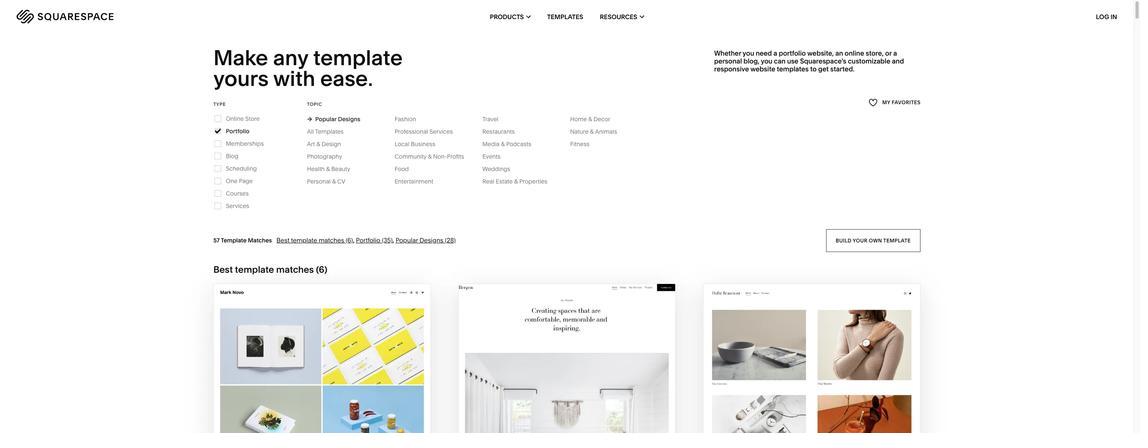 Task type: locate. For each thing, give the bounding box(es) containing it.
whether
[[714, 49, 741, 57]]

matches for (
[[276, 264, 314, 276]]

& for cv
[[332, 178, 336, 185]]

home & decor
[[570, 116, 610, 123]]

with up "topic"
[[273, 66, 315, 92]]

website,
[[807, 49, 834, 57]]

online store
[[226, 115, 260, 123]]

services
[[430, 128, 453, 135], [226, 202, 249, 210]]

0 horizontal spatial designs
[[338, 116, 360, 123]]

designs left (28)
[[420, 237, 443, 244]]

start inside start with novo button
[[280, 412, 305, 422]]

template
[[221, 237, 247, 244]]

0 horizontal spatial matches
[[276, 264, 314, 276]]

start inside "start with beaumont" button
[[759, 412, 784, 422]]

resources
[[600, 13, 637, 21]]

make
[[213, 45, 268, 71]]

best template matches (6) , portfolio (35) , popular designs (28)
[[277, 237, 456, 244]]

0 horizontal spatial start
[[280, 412, 305, 422]]

online
[[226, 115, 244, 123]]

& right health at the top left of page
[[326, 165, 330, 173]]

& left non-
[[428, 153, 432, 160]]

1 vertical spatial popular
[[396, 237, 418, 244]]

&
[[588, 116, 592, 123], [590, 128, 594, 135], [316, 140, 320, 148], [501, 140, 505, 148], [428, 153, 432, 160], [326, 165, 330, 173], [332, 178, 336, 185], [514, 178, 518, 185]]

all
[[307, 128, 314, 135]]

log             in link
[[1096, 13, 1117, 21]]

best for best template matches (6) , portfolio (35) , popular designs (28)
[[277, 237, 290, 244]]

whether you need a portfolio website, an online store, or a personal blog, you can use squarespace's customizable and responsive website templates to get started.
[[714, 49, 904, 73]]

with for start with novo
[[307, 412, 328, 422]]

website
[[751, 65, 775, 73]]

& right art
[[316, 140, 320, 148]]

use
[[787, 57, 799, 65]]

entertainment link
[[395, 178, 442, 185]]

photography
[[307, 153, 342, 160]]

make any template yours with ease.
[[213, 45, 407, 92]]

start for start with novo
[[280, 412, 305, 422]]

& right 'media'
[[501, 140, 505, 148]]

2 horizontal spatial start
[[759, 412, 784, 422]]

entertainment
[[395, 178, 433, 185]]

services up the "business"
[[430, 128, 453, 135]]

with inside button
[[307, 412, 328, 422]]

start with bergen button
[[521, 406, 613, 429]]

build your own template
[[836, 238, 911, 244]]

0 vertical spatial templates
[[547, 13, 583, 21]]

1 horizontal spatial start
[[521, 412, 546, 422]]

squarespace logo image
[[17, 10, 114, 24]]

, left portfolio (35) link
[[353, 237, 355, 244]]

with left novo at the bottom of the page
[[307, 412, 328, 422]]

local
[[395, 140, 409, 148]]

or
[[885, 49, 892, 57]]

matches left '(6)'
[[319, 237, 344, 244]]

food
[[395, 165, 409, 173]]

start inside start with bergen button
[[521, 412, 546, 422]]

1 horizontal spatial ,
[[393, 237, 394, 244]]

a
[[774, 49, 777, 57], [893, 49, 897, 57]]

& for decor
[[588, 116, 592, 123]]

squarespace's
[[800, 57, 847, 65]]

0 horizontal spatial best
[[213, 264, 233, 276]]

1 horizontal spatial you
[[761, 57, 773, 65]]

1 a from the left
[[774, 49, 777, 57]]

(28)
[[445, 237, 456, 244]]

1 horizontal spatial a
[[893, 49, 897, 57]]

one
[[226, 177, 238, 185]]

1 horizontal spatial popular
[[396, 237, 418, 244]]

& right nature
[[590, 128, 594, 135]]

templates link
[[547, 0, 583, 33]]

2 , from the left
[[393, 237, 394, 244]]

matches left (
[[276, 264, 314, 276]]

health & beauty
[[307, 165, 350, 173]]

0 horizontal spatial popular
[[315, 116, 337, 123]]

design
[[322, 140, 341, 148]]

squarespace logo link
[[17, 10, 237, 24]]

with inside button
[[548, 412, 569, 422]]

0 horizontal spatial templates
[[315, 128, 344, 135]]

fitness link
[[570, 140, 598, 148]]

1 horizontal spatial services
[[430, 128, 453, 135]]

build
[[836, 238, 852, 244]]

travel
[[482, 116, 499, 123]]

0 vertical spatial services
[[430, 128, 453, 135]]

profits
[[447, 153, 464, 160]]

popular up all templates
[[315, 116, 337, 123]]

art
[[307, 140, 315, 148]]

start
[[280, 412, 305, 422], [521, 412, 546, 422], [759, 412, 784, 422]]

beauty
[[331, 165, 350, 173]]

home
[[570, 116, 587, 123]]

started.
[[830, 65, 855, 73]]

you left can
[[761, 57, 773, 65]]

0 horizontal spatial you
[[743, 49, 754, 57]]

0 horizontal spatial portfolio
[[226, 128, 249, 135]]

(35)
[[382, 237, 393, 244]]

fashion
[[395, 116, 416, 123]]

1 vertical spatial matches
[[276, 264, 314, 276]]

media & podcasts link
[[482, 140, 540, 148]]

a right need at the right of page
[[774, 49, 777, 57]]

1 vertical spatial services
[[226, 202, 249, 210]]

1 horizontal spatial designs
[[420, 237, 443, 244]]

with left beaumont
[[786, 412, 807, 422]]

1 horizontal spatial matches
[[319, 237, 344, 244]]

1 horizontal spatial portfolio
[[356, 237, 380, 244]]

services down courses
[[226, 202, 249, 210]]

my favorites
[[882, 100, 921, 106]]

properties
[[519, 178, 548, 185]]

1 start from the left
[[280, 412, 305, 422]]

matches
[[248, 237, 272, 244]]

events link
[[482, 153, 509, 160]]

0 horizontal spatial ,
[[353, 237, 355, 244]]

best template matches ( 6 )
[[213, 264, 327, 276]]

start with bergen
[[521, 412, 604, 422]]

bergen image
[[459, 284, 675, 434]]

1 vertical spatial templates
[[315, 128, 344, 135]]

0 vertical spatial best
[[277, 237, 290, 244]]

a right "or"
[[893, 49, 897, 57]]

you left need at the right of page
[[743, 49, 754, 57]]

resources button
[[600, 0, 644, 33]]

portfolio right '(6)'
[[356, 237, 380, 244]]

designs
[[338, 116, 360, 123], [420, 237, 443, 244]]

community & non-profits
[[395, 153, 464, 160]]

popular right (35)
[[396, 237, 418, 244]]

topic
[[307, 101, 322, 107]]

one page
[[226, 177, 253, 185]]

6
[[319, 264, 324, 276]]

store
[[245, 115, 260, 123]]

designs up all templates link
[[338, 116, 360, 123]]

community
[[395, 153, 427, 160]]

2 a from the left
[[893, 49, 897, 57]]

1 , from the left
[[353, 237, 355, 244]]

start with beaumont
[[759, 412, 856, 422]]

0 vertical spatial popular
[[315, 116, 337, 123]]

bergen element
[[459, 284, 675, 434]]

blog
[[226, 153, 238, 160]]

0 vertical spatial portfolio
[[226, 128, 249, 135]]

with inside button
[[786, 412, 807, 422]]

3 start from the left
[[759, 412, 784, 422]]

portfolio down online
[[226, 128, 249, 135]]

an
[[836, 49, 843, 57]]

1 horizontal spatial best
[[277, 237, 290, 244]]

need
[[756, 49, 772, 57]]

get
[[818, 65, 829, 73]]

& right home
[[588, 116, 592, 123]]

with for start with beaumont
[[786, 412, 807, 422]]

1 vertical spatial best
[[213, 264, 233, 276]]

& left cv
[[332, 178, 336, 185]]

template inside make any template yours with ease.
[[313, 45, 403, 71]]

best down 57
[[213, 264, 233, 276]]

novo
[[330, 412, 355, 422]]

art & design link
[[307, 140, 349, 148]]

log
[[1096, 13, 1109, 21]]

best right matches
[[277, 237, 290, 244]]

templates
[[777, 65, 809, 73]]

with
[[273, 66, 315, 92], [307, 412, 328, 422], [548, 412, 569, 422], [786, 412, 807, 422]]

business
[[411, 140, 435, 148]]

weddings
[[482, 165, 510, 173]]

0 horizontal spatial a
[[774, 49, 777, 57]]

portfolio
[[779, 49, 806, 57]]

, left popular designs (28) link
[[393, 237, 394, 244]]

& for animals
[[590, 128, 594, 135]]

0 vertical spatial matches
[[319, 237, 344, 244]]

2 start from the left
[[521, 412, 546, 422]]

0 horizontal spatial services
[[226, 202, 249, 210]]

with left the bergen
[[548, 412, 569, 422]]



Task type: vqa. For each thing, say whether or not it's contained in the screenshot.
My
yes



Task type: describe. For each thing, give the bounding box(es) containing it.
animals
[[595, 128, 617, 135]]

best template matches (6) link
[[277, 237, 353, 244]]

media
[[482, 140, 500, 148]]

beaumont element
[[704, 284, 920, 434]]

my favorites link
[[869, 97, 921, 108]]

cv
[[337, 178, 345, 185]]

portfolio (35) link
[[356, 237, 393, 244]]

local business link
[[395, 140, 444, 148]]

podcasts
[[506, 140, 531, 148]]

responsive
[[714, 65, 749, 73]]

& for podcasts
[[501, 140, 505, 148]]

non-
[[433, 153, 447, 160]]

personal & cv
[[307, 178, 345, 185]]

fashion link
[[395, 116, 424, 123]]

start with beaumont button
[[759, 406, 865, 429]]

events
[[482, 153, 501, 160]]

build your own template button
[[826, 229, 921, 252]]

popular designs (28) link
[[396, 237, 456, 244]]

& for beauty
[[326, 165, 330, 173]]

media & podcasts
[[482, 140, 531, 148]]

home & decor link
[[570, 116, 619, 123]]

professional services link
[[395, 128, 461, 135]]

best for best template matches ( 6 )
[[213, 264, 233, 276]]

own
[[869, 238, 882, 244]]

with for start with bergen
[[548, 412, 569, 422]]

real estate & properties
[[482, 178, 548, 185]]

57 template matches
[[213, 237, 272, 244]]

customizable
[[848, 57, 891, 65]]

bergen
[[571, 412, 604, 422]]

1 vertical spatial portfolio
[[356, 237, 380, 244]]

your
[[853, 238, 868, 244]]

online
[[845, 49, 864, 57]]

(6)
[[346, 237, 353, 244]]

any
[[273, 45, 308, 71]]

real
[[482, 178, 494, 185]]

nature
[[570, 128, 589, 135]]

1 horizontal spatial templates
[[547, 13, 583, 21]]

)
[[324, 264, 327, 276]]

beaumont image
[[704, 284, 920, 434]]

type
[[213, 101, 226, 107]]

favorites
[[892, 100, 921, 106]]

professional services
[[395, 128, 453, 135]]

nature & animals link
[[570, 128, 626, 135]]

with inside make any template yours with ease.
[[273, 66, 315, 92]]

popular designs
[[315, 116, 360, 123]]

nature & animals
[[570, 128, 617, 135]]

start for start with beaumont
[[759, 412, 784, 422]]

matches for (6)
[[319, 237, 344, 244]]

and
[[892, 57, 904, 65]]

popular designs link
[[307, 116, 360, 123]]

start with novo button
[[280, 406, 364, 429]]

real estate & properties link
[[482, 178, 556, 185]]

ease.
[[320, 66, 373, 92]]

1 vertical spatial designs
[[420, 237, 443, 244]]

products button
[[490, 0, 531, 33]]

novo element
[[214, 284, 430, 434]]

blog,
[[744, 57, 760, 65]]

in
[[1111, 13, 1117, 21]]

to
[[810, 65, 817, 73]]

local business
[[395, 140, 435, 148]]

restaurants link
[[482, 128, 523, 135]]

travel link
[[482, 116, 507, 123]]

template inside button
[[884, 238, 911, 244]]

novo image
[[214, 284, 430, 434]]

decor
[[594, 116, 610, 123]]

health
[[307, 165, 325, 173]]

& for non-
[[428, 153, 432, 160]]

community & non-profits link
[[395, 153, 472, 160]]

personal & cv link
[[307, 178, 354, 185]]

food link
[[395, 165, 417, 173]]

my
[[882, 100, 890, 106]]

beaumont
[[809, 412, 856, 422]]

(
[[316, 264, 319, 276]]

health & beauty link
[[307, 165, 359, 173]]

57
[[213, 237, 220, 244]]

photography link
[[307, 153, 350, 160]]

start for start with bergen
[[521, 412, 546, 422]]

& right estate
[[514, 178, 518, 185]]

& for design
[[316, 140, 320, 148]]

0 vertical spatial designs
[[338, 116, 360, 123]]

personal
[[714, 57, 742, 65]]

yours
[[213, 66, 269, 92]]

art & design
[[307, 140, 341, 148]]

store,
[[866, 49, 884, 57]]



